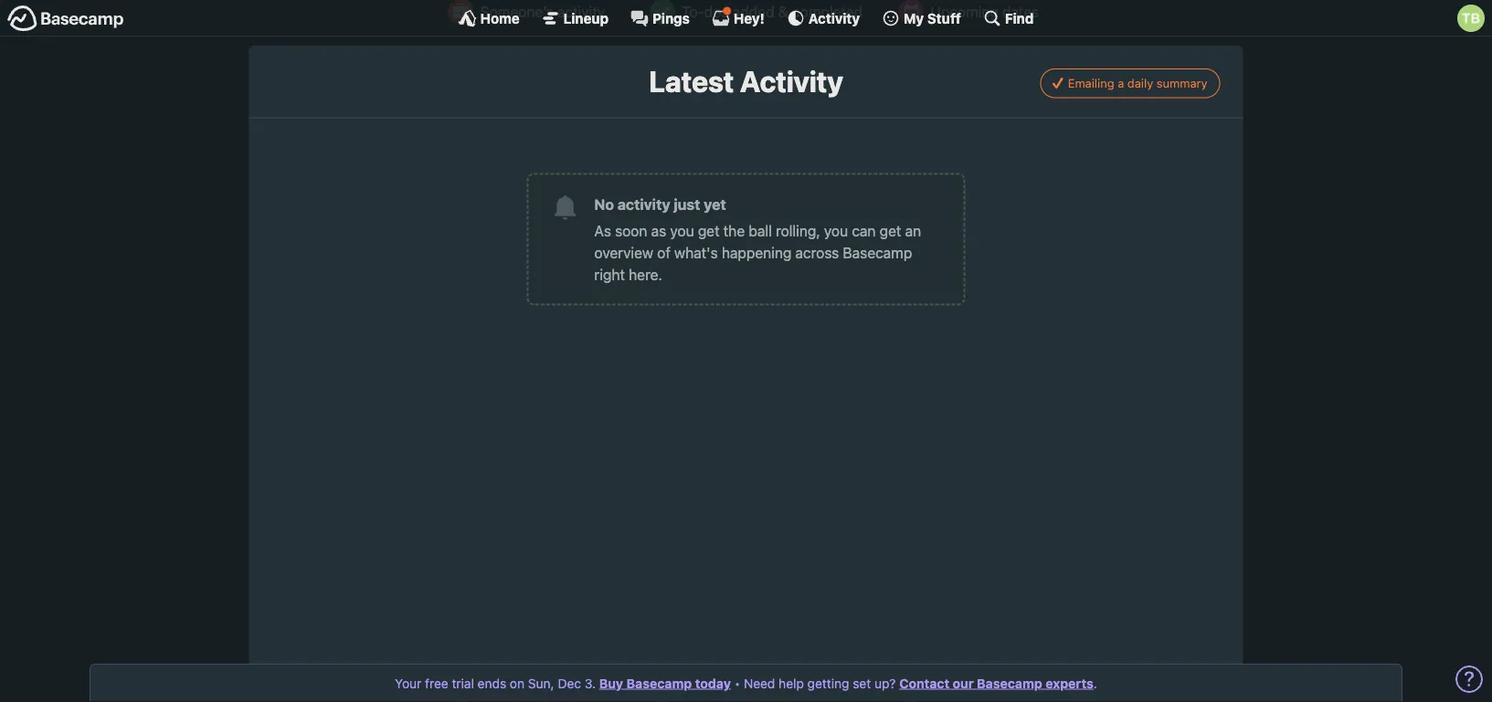 Task type: vqa. For each thing, say whether or not it's contained in the screenshot.
Someone's activity "LINK"
yes



Task type: describe. For each thing, give the bounding box(es) containing it.
3.
[[585, 676, 596, 691]]

experts
[[1046, 676, 1094, 691]]

hey! button
[[712, 6, 765, 27]]

your
[[395, 676, 422, 691]]

2 get from the left
[[880, 222, 902, 239]]

person report image
[[448, 0, 474, 25]]

latest activity
[[649, 64, 843, 99]]

0 horizontal spatial basecamp
[[627, 676, 692, 691]]

no
[[594, 195, 614, 213]]

activity for no
[[618, 195, 670, 213]]

as
[[651, 222, 666, 239]]

activity link
[[787, 9, 860, 27]]

getting
[[808, 676, 849, 691]]

stuff
[[927, 10, 961, 26]]

tim burton image
[[1458, 5, 1485, 32]]

switch accounts image
[[7, 5, 124, 33]]

help
[[779, 676, 804, 691]]

emailing
[[1068, 76, 1115, 90]]

dates
[[1002, 3, 1039, 21]]

of
[[657, 244, 671, 261]]

buy basecamp today link
[[599, 676, 731, 691]]

yet
[[704, 195, 726, 213]]

pings button
[[631, 9, 690, 27]]

someone's activity link
[[439, 0, 628, 32]]

find button
[[983, 9, 1034, 27]]

home
[[480, 10, 520, 26]]

contact our basecamp experts link
[[899, 676, 1094, 691]]

to-dos added & completed
[[682, 3, 863, 21]]

happening
[[722, 244, 792, 261]]

right
[[594, 266, 625, 283]]

1 get from the left
[[698, 222, 720, 239]]

as
[[594, 222, 611, 239]]

1 vertical spatial activity
[[740, 64, 843, 99]]

2 you from the left
[[824, 222, 848, 239]]

trial
[[452, 676, 474, 691]]

need
[[744, 676, 775, 691]]

todo image
[[650, 0, 675, 25]]

home link
[[458, 9, 520, 27]]

completed
[[792, 3, 863, 21]]

latest
[[649, 64, 734, 99]]

an
[[905, 222, 921, 239]]

can
[[852, 222, 876, 239]]

today
[[695, 676, 731, 691]]

upcoming dates link
[[890, 0, 1053, 32]]

ends
[[478, 676, 506, 691]]

sun,
[[528, 676, 554, 691]]

your free trial ends on sun, dec  3. buy basecamp today • need help getting set up? contact our basecamp experts .
[[395, 676, 1097, 691]]

emailing a daily summary button
[[1040, 69, 1221, 98]]

find
[[1005, 10, 1034, 26]]

overview
[[594, 244, 653, 261]]

activity inside main element
[[809, 10, 860, 26]]

&
[[778, 3, 789, 21]]



Task type: locate. For each thing, give the bounding box(es) containing it.
buy
[[599, 676, 623, 691]]

our
[[953, 676, 974, 691]]

across
[[796, 244, 839, 261]]

you left the can
[[824, 222, 848, 239]]

up?
[[875, 676, 896, 691]]

activity right &
[[809, 10, 860, 26]]

1 horizontal spatial activity
[[618, 195, 670, 213]]

basecamp right buy
[[627, 676, 692, 691]]

hey!
[[734, 10, 765, 26]]

upcoming dates
[[931, 3, 1039, 21]]

activity inside the no activity just yet as soon as you get the ball rolling, you can get an overview of what's happening across basecamp right here.
[[618, 195, 670, 213]]

get up what's
[[698, 222, 720, 239]]

ball
[[749, 222, 772, 239]]

activity for someone's
[[557, 3, 605, 21]]

get
[[698, 222, 720, 239], [880, 222, 902, 239]]

activity right someone's
[[557, 3, 605, 21]]

basecamp inside the no activity just yet as soon as you get the ball rolling, you can get an overview of what's happening across basecamp right here.
[[843, 244, 912, 261]]

you right as
[[670, 222, 694, 239]]

here.
[[629, 266, 662, 283]]

my stuff button
[[882, 9, 961, 27]]

upcoming
[[931, 3, 999, 21]]

emailing a daily summary
[[1068, 76, 1208, 90]]

free
[[425, 676, 448, 691]]

to-
[[682, 3, 704, 21]]

dec
[[558, 676, 581, 691]]

daily
[[1128, 76, 1154, 90]]

rolling,
[[776, 222, 820, 239]]

contact
[[899, 676, 950, 691]]

1 horizontal spatial you
[[824, 222, 848, 239]]

summary
[[1157, 76, 1208, 90]]

to-dos added & completed link
[[641, 0, 877, 32]]

added
[[733, 3, 775, 21]]

basecamp down the can
[[843, 244, 912, 261]]

basecamp right our
[[977, 676, 1043, 691]]

0 vertical spatial activity
[[557, 3, 605, 21]]

soon
[[615, 222, 647, 239]]

schedule image
[[899, 0, 924, 25]]

lineup link
[[542, 9, 609, 27]]

what's
[[674, 244, 718, 261]]

0 vertical spatial activity
[[809, 10, 860, 26]]

on
[[510, 676, 525, 691]]

1 vertical spatial activity
[[618, 195, 670, 213]]

lineup
[[564, 10, 609, 26]]

0 horizontal spatial activity
[[557, 3, 605, 21]]

basecamp
[[843, 244, 912, 261], [627, 676, 692, 691], [977, 676, 1043, 691]]

.
[[1094, 676, 1097, 691]]

0 horizontal spatial get
[[698, 222, 720, 239]]

dos
[[704, 3, 729, 21]]

activity up soon
[[618, 195, 670, 213]]

someone's activity
[[480, 3, 605, 21]]

you
[[670, 222, 694, 239], [824, 222, 848, 239]]

just
[[674, 195, 700, 213]]

someone's
[[480, 3, 554, 21]]

a
[[1118, 76, 1124, 90]]

0 horizontal spatial you
[[670, 222, 694, 239]]

pings
[[653, 10, 690, 26]]

no activity just yet as soon as you get the ball rolling, you can get an overview of what's happening across basecamp right here.
[[594, 195, 921, 283]]

activity
[[557, 3, 605, 21], [618, 195, 670, 213]]

get left an
[[880, 222, 902, 239]]

activity
[[809, 10, 860, 26], [740, 64, 843, 99]]

1 horizontal spatial basecamp
[[843, 244, 912, 261]]

my
[[904, 10, 924, 26]]

set
[[853, 676, 871, 691]]

activity down &
[[740, 64, 843, 99]]

main element
[[0, 0, 1492, 37]]

1 you from the left
[[670, 222, 694, 239]]

1 horizontal spatial get
[[880, 222, 902, 239]]

2 horizontal spatial basecamp
[[977, 676, 1043, 691]]

the
[[724, 222, 745, 239]]

my stuff
[[904, 10, 961, 26]]

•
[[735, 676, 740, 691]]



